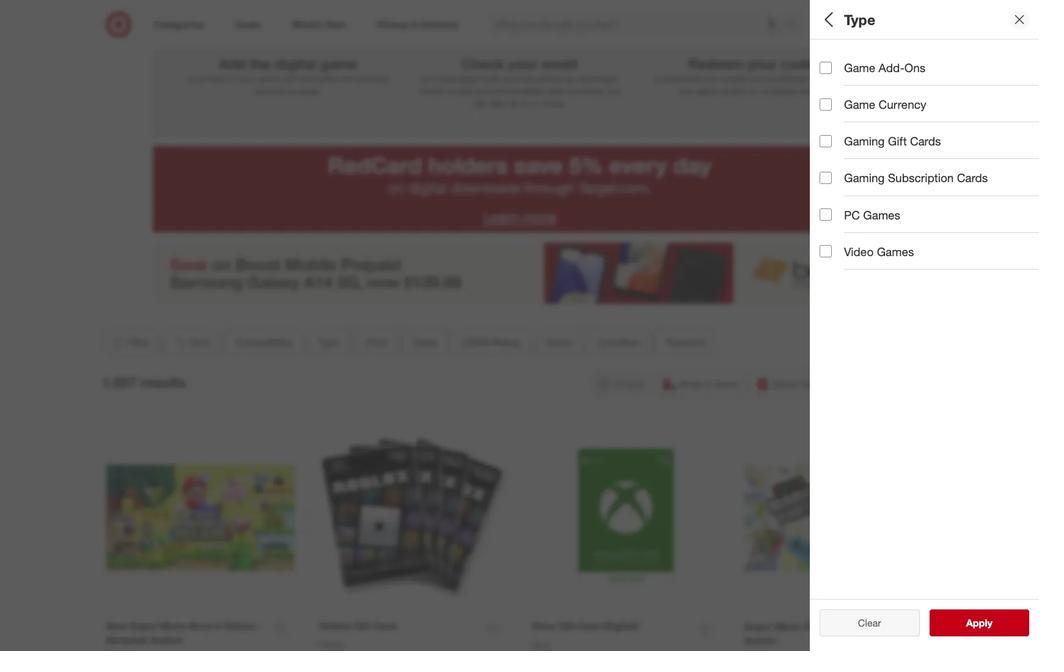 Task type: vqa. For each thing, say whether or not it's contained in the screenshot.


Task type: locate. For each thing, give the bounding box(es) containing it.
1 horizontal spatial nintendo
[[839, 621, 882, 633]]

code up purchased
[[781, 55, 814, 72]]

2 horizontal spatial gift
[[889, 134, 907, 148]]

xbox for xbox gift card (digital)
[[532, 620, 555, 632]]

1 vertical spatial game
[[697, 86, 719, 96]]

1 horizontal spatial content
[[719, 73, 748, 84]]

compatibility button
[[820, 40, 1040, 83], [225, 329, 304, 356]]

0 horizontal spatial price
[[365, 336, 388, 349]]

digital down holders
[[408, 179, 447, 197]]

1 roblox from the top
[[319, 620, 351, 632]]

1 horizontal spatial compatibility
[[820, 52, 894, 66]]

1 download from the left
[[440, 73, 478, 84]]

1 vertical spatial genre button
[[536, 329, 583, 356]]

1 vertical spatial type
[[820, 95, 846, 109]]

game
[[320, 55, 358, 72], [697, 86, 719, 96]]

- right 'deluxe'
[[259, 620, 263, 632]]

game right "game currency" option
[[845, 97, 876, 111]]

content inside add the digital game or content to your online cart and follow the checkout process as usual.
[[196, 73, 225, 84]]

1 clear from the left
[[853, 617, 876, 629]]

day
[[801, 378, 818, 390]]

1 vertical spatial digital
[[408, 179, 447, 197]]

super mario party - nintendo switch image
[[745, 424, 934, 613], [745, 424, 934, 613]]

0 horizontal spatial deals
[[413, 336, 438, 349]]

0 vertical spatial deals
[[820, 181, 851, 195]]

1 and from the left
[[299, 73, 314, 84]]

super inside new super mario bros u deluxe - nintendo switch
[[129, 620, 157, 632]]

1 horizontal spatial digital
[[408, 179, 447, 197]]

- right party
[[833, 621, 837, 633]]

pc
[[845, 208, 861, 222]]

or inside add the digital game or content to your online cart and follow the checkout process as usual.
[[186, 73, 194, 84]]

2 clear from the left
[[859, 617, 882, 629]]

0 horizontal spatial compatibility button
[[225, 329, 304, 356]]

0 vertical spatial price
[[820, 138, 849, 152]]

code inside check your email for a download code and instructions on next steps. emails usually arrive immediately after purchase, but can take up to 4+ hours.
[[480, 73, 499, 84]]

1 vertical spatial price button
[[355, 329, 398, 356]]

the
[[250, 55, 271, 72], [341, 73, 353, 84], [705, 73, 717, 84]]

xbox gift card (digital) image
[[532, 424, 720, 612], [532, 424, 720, 612]]

check your email for a download code and instructions on next steps. emails usually arrive immediately after purchase, but can take up to 4+ hours.
[[419, 55, 621, 108]]

0 horizontal spatial code
[[480, 73, 499, 84]]

card for xbox
[[578, 620, 600, 632]]

clear all
[[853, 617, 888, 629]]

download inside check your email for a download code and instructions on next steps. emails usually arrive immediately after purchase, but can take up to 4+ hours.
[[440, 73, 478, 84]]

0 horizontal spatial genre button
[[536, 329, 583, 356]]

0 horizontal spatial cards
[[911, 134, 942, 148]]

roblox up roblox link
[[319, 620, 351, 632]]

2 horizontal spatial the
[[705, 73, 717, 84]]

0 vertical spatial cards
[[911, 134, 942, 148]]

to
[[228, 73, 235, 84], [655, 73, 662, 84], [841, 73, 848, 84], [521, 98, 528, 108]]

0 vertical spatial genre
[[820, 266, 854, 281]]

apply button
[[930, 610, 1030, 637]]

same
[[773, 378, 799, 390]]

0 vertical spatial roblox
[[319, 620, 351, 632]]

results
[[141, 374, 186, 391], [974, 617, 1006, 629]]

redcard
[[328, 152, 422, 179]]

see results button
[[930, 610, 1030, 637]]

filters
[[841, 11, 879, 28]]

1 card from the left
[[374, 620, 396, 632]]

- inside the super mario party - nintendo switch
[[833, 621, 837, 633]]

1
[[283, 11, 293, 33]]

on down the redcard
[[388, 179, 404, 197]]

1 horizontal spatial genre
[[820, 266, 854, 281]]

0 vertical spatial game
[[320, 55, 358, 72]]

content up system
[[719, 73, 748, 84]]

store
[[716, 378, 738, 390]]

as
[[288, 86, 297, 96]]

PC Games checkbox
[[820, 209, 832, 221]]

0 horizontal spatial content
[[196, 73, 225, 84]]

0 vertical spatial compatibility button
[[820, 40, 1040, 83]]

game up follow
[[320, 55, 358, 72]]

game left system
[[697, 86, 719, 96]]

to down "add"
[[228, 73, 235, 84]]

your down "add"
[[237, 73, 254, 84]]

1 vertical spatial compatibility button
[[225, 329, 304, 356]]

your up instructions
[[508, 55, 538, 72]]

price
[[820, 138, 849, 152], [365, 336, 388, 349]]

gift
[[889, 134, 907, 148], [354, 620, 371, 632], [558, 620, 575, 632]]

1 vertical spatial nintendo
[[106, 634, 148, 646]]

1 horizontal spatial and
[[502, 73, 516, 84]]

advertisement region
[[153, 243, 887, 304]]

0 vertical spatial genre button
[[820, 254, 1040, 297]]

pickup
[[614, 378, 644, 390]]

gaming for gaming gift cards
[[845, 134, 885, 148]]

1 gaming from the top
[[845, 134, 885, 148]]

gaming up pc games in the top right of the page
[[845, 171, 885, 185]]

0 horizontal spatial gift
[[354, 620, 371, 632]]

0 vertical spatial on
[[565, 73, 575, 84]]

roblox gift card
[[319, 620, 396, 632]]

deals
[[820, 181, 851, 195], [413, 336, 438, 349]]

to right up
[[521, 98, 528, 108]]

(digital)
[[603, 620, 639, 632]]

1 horizontal spatial on
[[565, 73, 575, 84]]

rating inside all filters dialog
[[855, 224, 891, 238]]

mario left party
[[775, 621, 802, 633]]

0 horizontal spatial esrb rating
[[464, 336, 520, 349]]

type button
[[820, 83, 1040, 125], [308, 329, 350, 356]]

2 gaming from the top
[[845, 171, 885, 185]]

results right see
[[974, 617, 1006, 629]]

1 horizontal spatial or
[[751, 86, 759, 96]]

0 vertical spatial price button
[[820, 125, 1040, 168]]

gift for xbox
[[558, 620, 575, 632]]

2 vertical spatial type
[[319, 336, 340, 349]]

nintendo inside new super mario bros u deluxe - nintendo switch
[[106, 634, 148, 646]]

download up usually
[[440, 73, 478, 84]]

0 horizontal spatial download
[[440, 73, 478, 84]]

games for video games
[[877, 244, 915, 259]]

0 horizontal spatial results
[[141, 374, 186, 391]]

code up arrive
[[480, 73, 499, 84]]

and up immediately
[[502, 73, 516, 84]]

1 vertical spatial games
[[877, 244, 915, 259]]

1 vertical spatial rating
[[492, 336, 520, 349]]

the right follow
[[341, 73, 353, 84]]

and up usual.
[[299, 73, 314, 84]]

gift inside 'link'
[[558, 620, 575, 632]]

1 horizontal spatial cards
[[958, 171, 989, 185]]

mario left bros
[[160, 620, 187, 632]]

new
[[106, 620, 127, 632]]

esrb rating button
[[820, 211, 1040, 254], [453, 329, 531, 356]]

card
[[374, 620, 396, 632], [578, 620, 600, 632]]

sort
[[191, 336, 210, 349]]

deals button
[[820, 168, 1040, 211], [403, 329, 448, 356]]

1 horizontal spatial esrb
[[820, 224, 852, 238]]

0 vertical spatial game
[[845, 61, 876, 75]]

xbox inside 'link'
[[532, 620, 555, 632]]

0 horizontal spatial and
[[299, 73, 314, 84]]

1 vertical spatial on
[[388, 179, 404, 197]]

ons
[[905, 61, 926, 75]]

see results
[[954, 617, 1006, 629]]

0 vertical spatial esrb rating button
[[820, 211, 1040, 254]]

0 vertical spatial nintendo
[[839, 621, 882, 633]]

new super mario bros u deluxe - nintendo switch image
[[106, 424, 295, 612], [106, 424, 295, 612]]

Gaming Gift Cards checkbox
[[820, 135, 832, 147]]

1 vertical spatial deals button
[[403, 329, 448, 356]]

1 horizontal spatial code
[[781, 55, 814, 72]]

0 vertical spatial esrb
[[820, 224, 852, 238]]

roblox down roblox gift card link
[[319, 640, 346, 650]]

clear inside button
[[853, 617, 876, 629]]

your down "redeem"
[[678, 86, 695, 96]]

gift inside type dialog
[[889, 134, 907, 148]]

0 vertical spatial compatibility
[[820, 52, 894, 66]]

2 download from the left
[[665, 73, 702, 84]]

2
[[515, 11, 525, 33]]

game
[[845, 61, 876, 75], [845, 97, 876, 111]]

1 vertical spatial esrb rating
[[464, 336, 520, 349]]

1 vertical spatial deals
[[413, 336, 438, 349]]

or
[[186, 73, 194, 84], [751, 86, 759, 96]]

1 horizontal spatial -
[[833, 621, 837, 633]]

0 horizontal spatial compatibility
[[235, 336, 293, 349]]

1 horizontal spatial type button
[[820, 83, 1040, 125]]

xbox link
[[532, 639, 551, 651]]

1 vertical spatial results
[[974, 617, 1006, 629]]

1 horizontal spatial switch
[[745, 635, 776, 647]]

0 horizontal spatial or
[[186, 73, 194, 84]]

roblox
[[319, 620, 351, 632], [319, 640, 346, 650]]

2 xbox from the top
[[532, 640, 551, 650]]

genre down video games option
[[820, 266, 854, 281]]

switch
[[151, 634, 183, 646], [745, 635, 776, 647]]

price inside all filters dialog
[[820, 138, 849, 152]]

0 vertical spatial digital
[[275, 55, 316, 72]]

1 horizontal spatial game
[[697, 86, 719, 96]]

1 vertical spatial gaming
[[845, 171, 885, 185]]

featured
[[667, 336, 705, 349]]

roblox for roblox
[[319, 640, 346, 650]]

1 vertical spatial game
[[845, 97, 876, 111]]

cards right subscription
[[958, 171, 989, 185]]

mario
[[160, 620, 187, 632], [775, 621, 802, 633]]

What can we help you find? suggestions appear below search field
[[489, 11, 789, 38]]

you
[[751, 73, 765, 84]]

all
[[878, 617, 888, 629]]

super inside the super mario party - nintendo switch
[[745, 621, 772, 633]]

same day delivery
[[773, 378, 856, 390]]

2 content from the left
[[719, 73, 748, 84]]

a
[[433, 73, 438, 84]]

immediately
[[499, 86, 546, 96]]

purchased
[[767, 73, 808, 84]]

1 vertical spatial esrb
[[464, 336, 489, 349]]

1 xbox from the top
[[532, 620, 555, 632]]

redeem
[[689, 55, 744, 72]]

1 vertical spatial roblox
[[319, 640, 346, 650]]

subscription
[[889, 171, 954, 185]]

clear button
[[820, 610, 920, 637]]

card inside 'link'
[[578, 620, 600, 632]]

1 horizontal spatial results
[[974, 617, 1006, 629]]

2 and from the left
[[502, 73, 516, 84]]

Video Games checkbox
[[820, 245, 832, 258]]

or inside the redeem your code to download the content you purchased directly to your game system or computer. enjoy!
[[751, 86, 759, 96]]

clear
[[853, 617, 876, 629], [859, 617, 882, 629]]

Game Currency checkbox
[[820, 98, 832, 111]]

game left "add-"
[[845, 61, 876, 75]]

roblox link
[[319, 639, 346, 651]]

Include out of stock checkbox
[[820, 480, 832, 492]]

0 vertical spatial type button
[[820, 83, 1040, 125]]

0 horizontal spatial -
[[259, 620, 263, 632]]

results right the 1,557
[[141, 374, 186, 391]]

target.com.
[[578, 179, 652, 197]]

new super mario bros u deluxe - nintendo switch
[[106, 620, 263, 646]]

deluxe
[[224, 620, 256, 632]]

0 horizontal spatial digital
[[275, 55, 316, 72]]

content down "add"
[[196, 73, 225, 84]]

next
[[578, 73, 594, 84]]

xbox down xbox gift card (digital) 'link'
[[532, 640, 551, 650]]

cards
[[911, 134, 942, 148], [958, 171, 989, 185]]

0 vertical spatial results
[[141, 374, 186, 391]]

1 content from the left
[[196, 73, 225, 84]]

content inside the redeem your code to download the content you purchased directly to your game system or computer. enjoy!
[[719, 73, 748, 84]]

filter button
[[102, 329, 158, 356]]

games right pc
[[864, 208, 901, 222]]

the up online
[[250, 55, 271, 72]]

xbox up xbox link
[[532, 620, 555, 632]]

2 game from the top
[[845, 97, 876, 111]]

type
[[845, 11, 876, 28], [820, 95, 846, 109], [319, 336, 340, 349]]

gift for roblox
[[354, 620, 371, 632]]

esrb rating inside all filters dialog
[[820, 224, 891, 238]]

on left next at the right top of page
[[565, 73, 575, 84]]

1 vertical spatial cards
[[958, 171, 989, 185]]

1 vertical spatial type button
[[308, 329, 350, 356]]

1 horizontal spatial deals button
[[820, 168, 1040, 211]]

1 game from the top
[[845, 61, 876, 75]]

downloads
[[451, 179, 521, 197]]

1 horizontal spatial deals
[[820, 181, 851, 195]]

super
[[129, 620, 157, 632], [745, 621, 772, 633]]

clear for clear
[[859, 617, 882, 629]]

1 horizontal spatial price
[[820, 138, 849, 152]]

all filters dialog
[[810, 0, 1040, 651]]

emails
[[419, 86, 444, 96]]

1 horizontal spatial super
[[745, 621, 772, 633]]

0 vertical spatial type
[[845, 11, 876, 28]]

download down "redeem"
[[665, 73, 702, 84]]

deals inside all filters dialog
[[820, 181, 851, 195]]

to inside add the digital game or content to your online cart and follow the checkout process as usual.
[[228, 73, 235, 84]]

1 vertical spatial xbox
[[532, 640, 551, 650]]

0 horizontal spatial card
[[374, 620, 396, 632]]

games right video
[[877, 244, 915, 259]]

the down "redeem"
[[705, 73, 717, 84]]

bros
[[189, 620, 211, 632]]

2 roblox from the top
[[319, 640, 346, 650]]

super left party
[[745, 621, 772, 633]]

0 horizontal spatial on
[[388, 179, 404, 197]]

in
[[705, 378, 713, 390]]

to right the directly
[[841, 73, 848, 84]]

filter
[[128, 336, 149, 349]]

1 horizontal spatial genre button
[[820, 254, 1040, 297]]

1 horizontal spatial card
[[578, 620, 600, 632]]

1 horizontal spatial rating
[[855, 224, 891, 238]]

clear inside 'button'
[[859, 617, 882, 629]]

0 horizontal spatial nintendo
[[106, 634, 148, 646]]

redeem your code to download the content you purchased directly to your game system or computer. enjoy!
[[655, 55, 848, 96]]

and
[[299, 73, 314, 84], [502, 73, 516, 84]]

directly
[[810, 73, 838, 84]]

2 card from the left
[[578, 620, 600, 632]]

gaming right gaming gift cards checkbox
[[845, 134, 885, 148]]

gaming
[[845, 134, 885, 148], [845, 171, 885, 185]]

super right new on the left bottom
[[129, 620, 157, 632]]

results inside button
[[974, 617, 1006, 629]]

1 vertical spatial compatibility
[[235, 336, 293, 349]]

0 vertical spatial rating
[[855, 224, 891, 238]]

1 horizontal spatial gift
[[558, 620, 575, 632]]

0 horizontal spatial genre
[[546, 336, 573, 349]]

super mario party - nintendo switch
[[745, 621, 882, 647]]

0 horizontal spatial game
[[320, 55, 358, 72]]

clear for clear all
[[853, 617, 876, 629]]

-
[[259, 620, 263, 632], [833, 621, 837, 633]]

esrb inside all filters dialog
[[820, 224, 852, 238]]

0 horizontal spatial switch
[[151, 634, 183, 646]]

cards up subscription
[[911, 134, 942, 148]]

digital up cart
[[275, 55, 316, 72]]

0 vertical spatial xbox
[[532, 620, 555, 632]]

genre left the "condition" button
[[546, 336, 573, 349]]



Task type: describe. For each thing, give the bounding box(es) containing it.
steps.
[[596, 73, 619, 84]]

1 vertical spatial genre
[[546, 336, 573, 349]]

system
[[721, 86, 749, 96]]

hours.
[[543, 98, 566, 108]]

condition
[[599, 336, 641, 349]]

games for pc games
[[864, 208, 901, 222]]

enjoy!
[[802, 86, 825, 96]]

learn more
[[483, 209, 556, 226]]

1 horizontal spatial price button
[[820, 125, 1040, 168]]

your inside add the digital game or content to your online cart and follow the checkout process as usual.
[[237, 73, 254, 84]]

results for 1,557 results
[[141, 374, 186, 391]]

add
[[219, 55, 246, 72]]

roblox for roblox gift card
[[319, 620, 351, 632]]

digital inside add the digital game or content to your online cart and follow the checkout process as usual.
[[275, 55, 316, 72]]

usually
[[447, 86, 473, 96]]

on digital downloads through target.com.
[[388, 179, 652, 197]]

0 horizontal spatial the
[[250, 55, 271, 72]]

follow
[[316, 73, 339, 84]]

instructions
[[519, 73, 563, 84]]

delivery
[[821, 378, 856, 390]]

shop in store button
[[657, 371, 746, 397]]

nintendo inside the super mario party - nintendo switch
[[839, 621, 882, 633]]

type inside all filters dialog
[[820, 95, 846, 109]]

switch inside new super mario bros u deluxe - nintendo switch
[[151, 634, 183, 646]]

and inside add the digital game or content to your online cart and follow the checkout process as usual.
[[299, 73, 314, 84]]

holders
[[428, 152, 508, 179]]

switch inside the super mario party - nintendo switch
[[745, 635, 776, 647]]

sort button
[[163, 329, 220, 356]]

and inside check your email for a download code and instructions on next steps. emails usually arrive immediately after purchase, but can take up to 4+ hours.
[[502, 73, 516, 84]]

cards for gaming subscription cards
[[958, 171, 989, 185]]

roblox gift card link
[[319, 620, 396, 633]]

xbox for xbox
[[532, 640, 551, 650]]

u
[[214, 620, 221, 632]]

same day delivery button
[[751, 371, 864, 397]]

Game Add-Ons checkbox
[[820, 62, 832, 74]]

download inside the redeem your code to download the content you purchased directly to your game system or computer. enjoy!
[[665, 73, 702, 84]]

mario inside the super mario party - nintendo switch
[[775, 621, 802, 633]]

on inside check your email for a download code and instructions on next steps. emails usually arrive immediately after purchase, but can take up to 4+ hours.
[[565, 73, 575, 84]]

results for see results
[[974, 617, 1006, 629]]

game inside the redeem your code to download the content you purchased directly to your game system or computer. enjoy!
[[697, 86, 719, 96]]

shop in store
[[679, 378, 738, 390]]

type inside dialog
[[845, 11, 876, 28]]

every
[[610, 152, 667, 179]]

after
[[548, 86, 566, 96]]

day
[[674, 152, 712, 179]]

the inside the redeem your code to download the content you purchased directly to your game system or computer. enjoy!
[[705, 73, 717, 84]]

game add-ons
[[845, 61, 926, 75]]

gaming for gaming subscription cards
[[845, 171, 885, 185]]

add-
[[879, 61, 905, 75]]

can
[[473, 98, 487, 108]]

5%
[[569, 152, 603, 179]]

shop
[[679, 378, 703, 390]]

1 vertical spatial esrb rating button
[[453, 329, 531, 356]]

1 vertical spatial price
[[365, 336, 388, 349]]

to right steps.
[[655, 73, 662, 84]]

but
[[608, 86, 621, 96]]

0 horizontal spatial esrb
[[464, 336, 489, 349]]

game inside add the digital game or content to your online cart and follow the checkout process as usual.
[[320, 55, 358, 72]]

save
[[514, 152, 563, 179]]

your up 'you'
[[748, 55, 777, 72]]

cart
[[282, 73, 297, 84]]

party
[[805, 621, 830, 633]]

through
[[525, 179, 574, 197]]

roblox gift card image
[[319, 424, 507, 612]]

video games
[[845, 244, 915, 259]]

search
[[781, 19, 810, 32]]

1,557
[[102, 374, 137, 391]]

card for roblox
[[374, 620, 396, 632]]

1 horizontal spatial esrb rating button
[[820, 211, 1040, 254]]

genre inside all filters dialog
[[820, 266, 854, 281]]

gift for gaming
[[889, 134, 907, 148]]

1 horizontal spatial the
[[341, 73, 353, 84]]

3
[[747, 11, 756, 33]]

learn
[[483, 209, 520, 226]]

search button
[[781, 11, 810, 40]]

apply
[[967, 617, 993, 629]]

Gaming Subscription Cards checkbox
[[820, 172, 832, 184]]

currency
[[879, 97, 927, 111]]

clear all button
[[820, 610, 920, 637]]

all
[[820, 11, 837, 28]]

more
[[524, 209, 556, 226]]

redcard holders save 5% every day
[[328, 152, 712, 179]]

0 vertical spatial deals button
[[820, 168, 1040, 211]]

process
[[255, 86, 286, 96]]

0 horizontal spatial type button
[[308, 329, 350, 356]]

condition button
[[588, 329, 651, 356]]

super mario party - nintendo switch link
[[745, 620, 905, 648]]

usual.
[[299, 86, 322, 96]]

1,557 results
[[102, 374, 186, 391]]

gaming subscription cards
[[845, 171, 989, 185]]

game for game add-ons
[[845, 61, 876, 75]]

email
[[542, 55, 578, 72]]

xbox gift card (digital) link
[[532, 620, 639, 633]]

pc games
[[845, 208, 901, 222]]

0 horizontal spatial deals button
[[403, 329, 448, 356]]

game currency
[[845, 97, 927, 111]]

all filters
[[820, 11, 879, 28]]

xbox gift card (digital)
[[532, 620, 639, 632]]

code inside the redeem your code to download the content you purchased directly to your game system or computer. enjoy!
[[781, 55, 814, 72]]

compatibility button inside all filters dialog
[[820, 40, 1040, 83]]

see
[[954, 617, 972, 629]]

new super mario bros u deluxe - nintendo switch link
[[106, 620, 266, 647]]

pickup button
[[592, 371, 652, 397]]

cards for gaming gift cards
[[911, 134, 942, 148]]

featured button
[[656, 329, 716, 356]]

4+
[[531, 98, 540, 108]]

for
[[420, 73, 431, 84]]

- inside new super mario bros u deluxe - nintendo switch
[[259, 620, 263, 632]]

game for game currency
[[845, 97, 876, 111]]

your inside check your email for a download code and instructions on next steps. emails usually arrive immediately after purchase, but can take up to 4+ hours.
[[508, 55, 538, 72]]

type dialog
[[810, 0, 1040, 651]]

video
[[845, 244, 874, 259]]

arrive
[[476, 86, 497, 96]]

gaming gift cards
[[845, 134, 942, 148]]

to inside check your email for a download code and instructions on next steps. emails usually arrive immediately after purchase, but can take up to 4+ hours.
[[521, 98, 528, 108]]

add the digital game or content to your online cart and follow the checkout process as usual.
[[186, 55, 391, 96]]

computer.
[[761, 86, 799, 96]]

mario inside new super mario bros u deluxe - nintendo switch
[[160, 620, 187, 632]]

compatibility inside all filters dialog
[[820, 52, 894, 66]]



